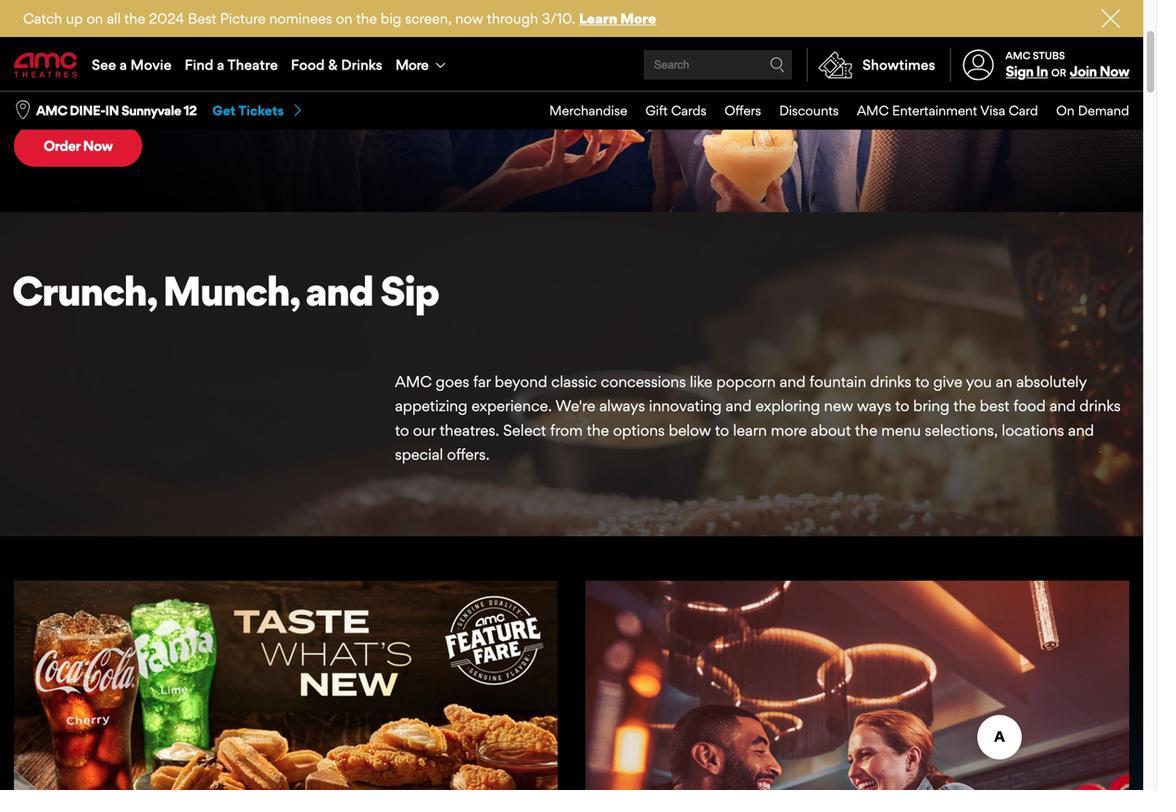 Task type: vqa. For each thing, say whether or not it's contained in the screenshot.
AMC within AMC goes far beyond classic concessions like popcorn and fountain drinks to give you an absolutely appetizing experience. We're always innovating and exploring new ways to bring the best food and drinks to our theatres. Select from the options below to learn more about the menu selections, locations and special offers.
yes



Task type: locate. For each thing, give the bounding box(es) containing it.
a
[[120, 56, 127, 73], [217, 56, 224, 73]]

on
[[1056, 102, 1075, 119]]

all
[[107, 10, 121, 27]]

2 a from the left
[[217, 56, 224, 73]]

join
[[1070, 63, 1097, 80]]

0 vertical spatial menu
[[0, 39, 1143, 91]]

to left learn
[[715, 421, 729, 439]]

gift cards link
[[628, 92, 707, 130]]

1 horizontal spatial on
[[336, 10, 353, 27]]

0 vertical spatial drinks
[[870, 372, 912, 391]]

like
[[690, 372, 713, 391]]

to
[[915, 372, 930, 391], [895, 397, 910, 415], [395, 421, 409, 439], [715, 421, 729, 439]]

to left give
[[915, 372, 930, 391]]

from
[[550, 421, 583, 439]]

amc down showtimes link
[[857, 102, 889, 119]]

dine-
[[70, 103, 105, 119]]

ways
[[857, 397, 892, 415]]

1 horizontal spatial a
[[217, 56, 224, 73]]

theatres.
[[440, 421, 499, 439]]

more
[[771, 421, 807, 439]]

goes
[[436, 372, 469, 391]]

more
[[620, 10, 656, 27], [396, 56, 428, 73]]

more button
[[389, 39, 456, 91]]

locations
[[1002, 421, 1064, 439]]

showtimes image
[[808, 48, 863, 82]]

screen,
[[405, 10, 452, 27]]

theatre
[[227, 56, 278, 73]]

0 horizontal spatial more
[[396, 56, 428, 73]]

the left big
[[356, 10, 377, 27]]

see a movie
[[92, 56, 172, 73]]

a right find
[[217, 56, 224, 73]]

amc up appetizing
[[395, 372, 432, 391]]

a for movie
[[120, 56, 127, 73]]

now right join
[[1100, 63, 1130, 80]]

amc left dine-
[[36, 103, 67, 119]]

crunch,
[[12, 266, 155, 315]]

popcorn
[[716, 372, 776, 391]]

catch
[[23, 10, 62, 27]]

and
[[305, 266, 373, 315], [780, 372, 806, 391], [726, 397, 752, 415], [1050, 397, 1076, 415], [1068, 421, 1094, 439]]

sign in or join amc stubs element
[[950, 39, 1130, 91]]

drinks up ways
[[870, 372, 912, 391]]

sip
[[380, 266, 439, 315]]

find a theatre
[[185, 56, 278, 73]]

1 a from the left
[[120, 56, 127, 73]]

1 horizontal spatial now
[[1100, 63, 1130, 80]]

food
[[291, 56, 325, 73]]

search the AMC website text field
[[651, 58, 770, 72]]

on left all
[[86, 10, 103, 27]]

sign
[[1006, 63, 1034, 80]]

menu down showtimes image
[[531, 92, 1130, 130]]

amc entertainment visa card
[[857, 102, 1038, 119]]

2 on from the left
[[336, 10, 353, 27]]

the right from at the bottom of page
[[587, 421, 609, 439]]

now
[[455, 10, 483, 27]]

on demand
[[1056, 102, 1130, 119]]

more down screen,
[[396, 56, 428, 73]]

stubs
[[1033, 49, 1065, 61]]

1 vertical spatial drinks
[[1080, 397, 1121, 415]]

showtimes link
[[807, 48, 935, 82]]

about
[[811, 421, 851, 439]]

catch up on all the 2024 best picture nominees on the big screen, now through 3/10. learn more
[[23, 10, 656, 27]]

amc
[[1006, 49, 1031, 61], [857, 102, 889, 119], [36, 103, 67, 119], [395, 372, 432, 391]]

join now button
[[1070, 63, 1130, 80]]

amc logo image
[[14, 52, 79, 77], [14, 52, 79, 77]]

amc for amc goes far beyond classic concessions like popcorn and fountain drinks to give you an absolutely appetizing experience. we're always innovating and exploring new ways to bring the best food and drinks to our theatres. select from the options below to learn more about the menu selections, locations and special offers.
[[395, 372, 432, 391]]

the
[[124, 10, 145, 27], [356, 10, 377, 27], [954, 397, 976, 415], [587, 421, 609, 439], [855, 421, 878, 439]]

appetizing
[[395, 397, 468, 415]]

we're
[[556, 397, 596, 415]]

best
[[188, 10, 216, 27]]

to up "menu"
[[895, 397, 910, 415]]

amc dine-in sunnyvale 12
[[36, 103, 197, 119]]

menu containing more
[[0, 39, 1143, 91]]

1 vertical spatial now
[[83, 137, 113, 154]]

0 horizontal spatial on
[[86, 10, 103, 27]]

food
[[1014, 397, 1046, 415]]

selections,
[[925, 421, 998, 439]]

amc inside 'button'
[[36, 103, 67, 119]]

amc for amc entertainment visa card
[[857, 102, 889, 119]]

new
[[824, 397, 853, 415]]

amc dine-in sunnyvale 12 button
[[36, 102, 197, 120]]

find
[[185, 56, 214, 73]]

menu
[[0, 39, 1143, 91], [531, 92, 1130, 130]]

cards
[[671, 102, 707, 119]]

0 horizontal spatial a
[[120, 56, 127, 73]]

more right learn on the right
[[620, 10, 656, 27]]

special
[[395, 445, 443, 464]]

now right order
[[83, 137, 113, 154]]

on right nominees
[[336, 10, 353, 27]]

drinks
[[870, 372, 912, 391], [1080, 397, 1121, 415]]

in
[[1036, 63, 1048, 80]]

you
[[966, 372, 992, 391]]

sunnyvale
[[121, 103, 181, 119]]

menu up merchandise link
[[0, 39, 1143, 91]]

food & drinks link
[[284, 39, 389, 91]]

drinks down absolutely
[[1080, 397, 1121, 415]]

1 vertical spatial more
[[396, 56, 428, 73]]

below
[[669, 421, 711, 439]]

big
[[381, 10, 402, 27]]

up
[[66, 10, 83, 27]]

1 vertical spatial menu
[[531, 92, 1130, 130]]

merchandise
[[550, 102, 628, 119]]

order now
[[44, 137, 113, 154]]

get tickets link
[[212, 102, 304, 119]]

gift
[[646, 102, 668, 119]]

amc for amc stubs sign in or join now
[[1006, 49, 1031, 61]]

close this dialog image
[[1111, 734, 1130, 752]]

on
[[86, 10, 103, 27], [336, 10, 353, 27]]

the up selections, at the right of page
[[954, 397, 976, 415]]

food & drinks
[[291, 56, 383, 73]]

the down ways
[[855, 421, 878, 439]]

amc inside amc stubs sign in or join now
[[1006, 49, 1031, 61]]

0 vertical spatial now
[[1100, 63, 1130, 80]]

a for theatre
[[217, 56, 224, 73]]

a right see
[[120, 56, 127, 73]]

discounts
[[779, 102, 839, 119]]

get
[[212, 102, 236, 119]]

tickets
[[238, 102, 284, 119]]

see
[[92, 56, 116, 73]]

amc inside amc goes far beyond classic concessions like popcorn and fountain drinks to give you an absolutely appetizing experience. we're always innovating and exploring new ways to bring the best food and drinks to our theatres. select from the options below to learn more about the menu selections, locations and special offers.
[[395, 372, 432, 391]]

amc for amc dine-in sunnyvale 12
[[36, 103, 67, 119]]

best
[[980, 397, 1010, 415]]

sign in button
[[1006, 63, 1048, 80]]

give
[[933, 372, 963, 391]]

1 horizontal spatial more
[[620, 10, 656, 27]]

on demand link
[[1038, 92, 1130, 130]]

learn
[[733, 421, 767, 439]]

and up the exploring
[[780, 372, 806, 391]]

amc up sign on the right
[[1006, 49, 1031, 61]]

amc entertainment visa card link
[[839, 92, 1038, 130]]

and left sip
[[305, 266, 373, 315]]

learn more link
[[579, 10, 656, 27]]

learn
[[579, 10, 617, 27]]



Task type: describe. For each thing, give the bounding box(es) containing it.
3/10.
[[542, 10, 575, 27]]

1 on from the left
[[86, 10, 103, 27]]

visa
[[980, 102, 1006, 119]]

now inside amc stubs sign in or join now
[[1100, 63, 1130, 80]]

far
[[473, 372, 491, 391]]

classic
[[551, 372, 597, 391]]

and down absolutely
[[1050, 397, 1076, 415]]

an
[[996, 372, 1013, 391]]

2024
[[149, 10, 184, 27]]

amc dine-in theatres image
[[586, 581, 1130, 790]]

our
[[413, 421, 436, 439]]

1 horizontal spatial drinks
[[1080, 397, 1121, 415]]

0 horizontal spatial drinks
[[870, 372, 912, 391]]

find a theatre link
[[178, 39, 284, 91]]

get tickets
[[212, 102, 284, 119]]

submit search icon image
[[770, 57, 785, 72]]

offers
[[725, 102, 761, 119]]

concessions
[[601, 372, 686, 391]]

movie
[[130, 56, 172, 73]]

entertainment
[[892, 102, 978, 119]]

card
[[1009, 102, 1038, 119]]

amc stubs sign in or join now
[[1006, 49, 1130, 80]]

options
[[613, 421, 665, 439]]

the right all
[[124, 10, 145, 27]]

see a movie link
[[85, 39, 178, 91]]

select
[[503, 421, 546, 439]]

and down the popcorn
[[726, 397, 752, 415]]

0 vertical spatial more
[[620, 10, 656, 27]]

fountain
[[810, 372, 867, 391]]

munch,
[[163, 266, 298, 315]]

in
[[105, 103, 119, 119]]

bring
[[913, 397, 950, 415]]

and right locations
[[1068, 421, 1094, 439]]

nominees
[[269, 10, 332, 27]]

absolutely
[[1016, 372, 1087, 391]]

feature fare image
[[14, 581, 558, 790]]

experience.
[[471, 397, 552, 415]]

drinks
[[341, 56, 383, 73]]

0 horizontal spatial now
[[83, 137, 113, 154]]

order now link
[[14, 125, 142, 167]]

user profile image
[[952, 49, 1005, 80]]

or
[[1052, 67, 1067, 79]]

through
[[487, 10, 538, 27]]

order
[[44, 137, 80, 154]]

&
[[328, 56, 338, 73]]

gift cards
[[646, 102, 707, 119]]

offers link
[[707, 92, 761, 130]]

food & drinks at amc image
[[0, 0, 1143, 212]]

amc goes far beyond classic concessions like popcorn and fountain drinks to give you an absolutely appetizing experience. we're always innovating and exploring new ways to bring the best food and drinks to our theatres. select from the options below to learn more about the menu selections, locations and special offers.
[[395, 372, 1121, 464]]

innovating
[[649, 397, 722, 415]]

always
[[599, 397, 645, 415]]

merchandise link
[[531, 92, 628, 130]]

exploring
[[756, 397, 820, 415]]

offers.
[[447, 445, 490, 464]]

menu
[[882, 421, 921, 439]]

12
[[184, 103, 197, 119]]

beyond
[[495, 372, 547, 391]]

discounts link
[[761, 92, 839, 130]]

crunch, munch, and sip
[[12, 266, 439, 315]]

to left the our
[[395, 421, 409, 439]]

more inside button
[[396, 56, 428, 73]]

picture
[[220, 10, 266, 27]]

menu containing merchandise
[[531, 92, 1130, 130]]

demand
[[1078, 102, 1130, 119]]



